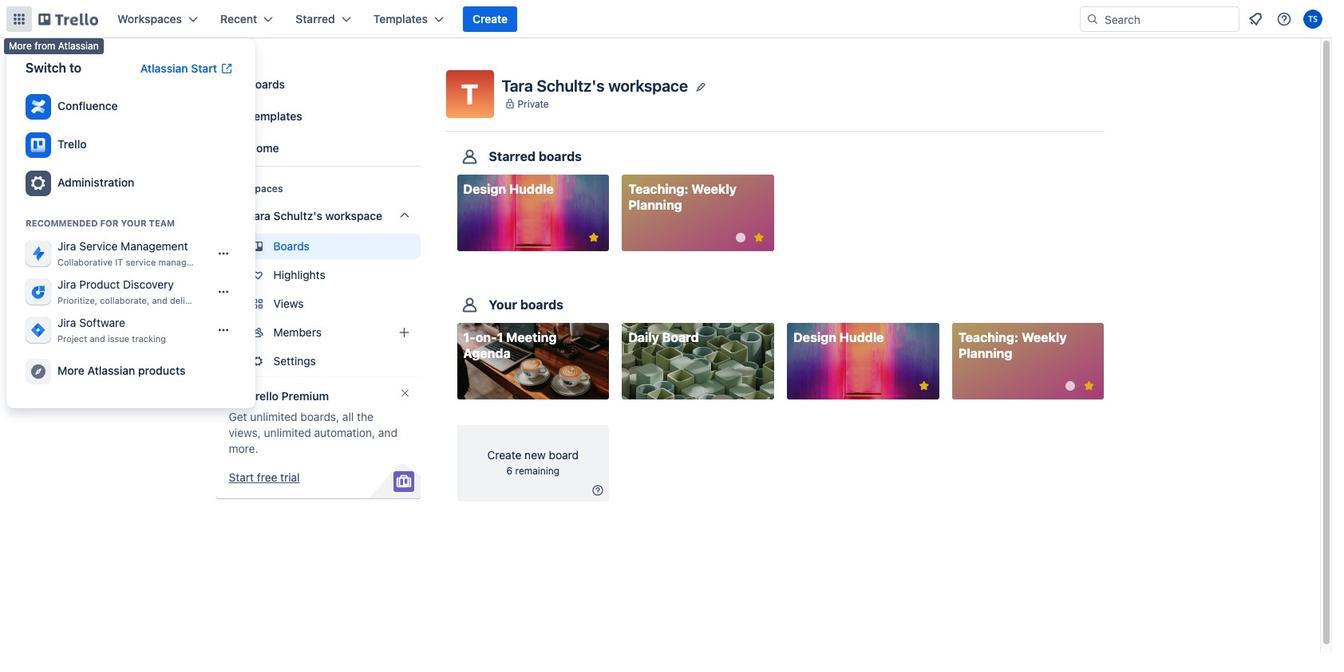 Task type: describe. For each thing, give the bounding box(es) containing it.
Search field
[[1099, 7, 1239, 31]]

settings
[[273, 354, 316, 368]]

0 vertical spatial teaching: weekly planning link
[[622, 175, 774, 252]]

new inside create new board 6 remaining
[[525, 449, 546, 463]]

jira for jira product discovery
[[57, 278, 76, 291]]

and inside 'try trello premium get unlimited boards, all the views, unlimited automation, and more.'
[[378, 426, 398, 440]]

0 horizontal spatial your
[[121, 218, 147, 228]]

1 horizontal spatial schultz's
[[537, 76, 605, 95]]

and inside jira software project and issue tracking
[[90, 334, 105, 344]]

starred for starred
[[296, 12, 335, 26]]

teaching: weekly planning for there is new activity on this board. icon
[[959, 331, 1067, 361]]

members
[[273, 326, 322, 339]]

primary element
[[0, 0, 1333, 38]]

recent
[[220, 12, 257, 26]]

1-
[[463, 331, 476, 345]]

views link
[[216, 291, 420, 317]]

deliver
[[170, 295, 198, 306]]

workspace inside tara schultz's workspace link
[[325, 209, 383, 223]]

views,
[[229, 426, 261, 440]]

design huddle for the bottommost design huddle link
[[794, 331, 884, 345]]

try trello premium get unlimited boards, all the views, unlimited automation, and more.
[[229, 390, 398, 456]]

confluence
[[57, 99, 118, 113]]

atlassian start link
[[131, 56, 243, 81]]

1 vertical spatial atlassian
[[140, 61, 188, 75]]

more from atlassian
[[9, 40, 99, 52]]

recent button
[[211, 6, 283, 32]]

tracking
[[132, 334, 166, 344]]

more atlassian products link
[[19, 353, 243, 391]]

ideas
[[220, 295, 243, 306]]

premium
[[281, 390, 329, 403]]

1 boards link from the top
[[216, 70, 420, 99]]

1 horizontal spatial workspaces
[[226, 183, 283, 195]]

more for more atlassian products
[[57, 364, 84, 378]]

free
[[257, 471, 277, 485]]

all
[[342, 410, 354, 424]]

product
[[79, 278, 120, 291]]

teaching: weekly planning for there is new activity on this board. image
[[629, 182, 737, 212]]

jira product discovery options menu image
[[217, 286, 230, 299]]

more.
[[229, 442, 258, 456]]

0 vertical spatial tara
[[502, 76, 533, 95]]

collaborative
[[57, 257, 113, 267]]

open information menu image
[[1277, 11, 1293, 27]]

to
[[69, 61, 81, 75]]

teaching: for bottommost teaching: weekly planning link
[[959, 331, 1019, 345]]

trial
[[280, 471, 300, 485]]

jira service management options menu image
[[217, 248, 230, 260]]

jira service management collaborative it service management
[[57, 240, 213, 267]]

1-on-1 meeting agenda
[[463, 331, 557, 361]]

service
[[79, 240, 118, 253]]

for
[[100, 218, 119, 228]]

management
[[121, 240, 188, 253]]

workspaces button
[[108, 6, 208, 32]]

boards for starred boards
[[539, 149, 582, 164]]

administration link
[[19, 164, 243, 203]]

t
[[461, 77, 478, 110]]

create for create new board 6 remaining
[[487, 449, 522, 463]]

switch
[[26, 61, 66, 75]]

6
[[507, 466, 513, 478]]

1
[[497, 331, 503, 345]]

back to home image
[[38, 6, 98, 32]]

settings link
[[216, 349, 420, 374]]

trello inside 'try trello premium get unlimited boards, all the views, unlimited automation, and more.'
[[249, 390, 279, 403]]

highlights link
[[216, 263, 420, 288]]

remaining
[[515, 466, 560, 478]]

start inside button
[[229, 471, 254, 485]]

tara schultz (taraschultz7) image
[[1304, 10, 1323, 29]]

issue
[[108, 334, 129, 344]]

start free trial button
[[229, 470, 300, 486]]

starred boards
[[489, 149, 582, 164]]

more from atlassian tooltip
[[4, 38, 104, 54]]

try
[[229, 390, 246, 403]]

design huddle for top design huddle link
[[463, 182, 554, 196]]

teaching: for the topmost teaching: weekly planning link
[[629, 182, 689, 196]]

views
[[273, 297, 304, 311]]

board
[[662, 331, 699, 345]]

on-
[[476, 331, 497, 345]]

trello link
[[19, 126, 243, 164]]

schultz's inside tara schultz's workspace link
[[274, 209, 323, 223]]

create new board 6 remaining
[[487, 449, 579, 478]]

jira for jira service management
[[57, 240, 76, 253]]

boards for 2nd boards link from the bottom
[[248, 77, 285, 91]]

start free trial
[[229, 471, 300, 485]]

weekly for there is new activity on this board. icon
[[1022, 331, 1067, 345]]

home link
[[216, 134, 420, 163]]

jira product discovery prioritize, collaborate, and deliver new ideas
[[57, 278, 243, 306]]

0 vertical spatial unlimited
[[250, 410, 297, 424]]

1-on-1 meeting agenda link
[[457, 324, 609, 400]]

boards for your boards
[[520, 298, 564, 312]]

1 vertical spatial your
[[489, 298, 517, 312]]

private
[[518, 98, 549, 110]]

huddle for the bottommost design huddle link
[[840, 331, 884, 345]]

it
[[115, 257, 123, 267]]

project
[[57, 334, 87, 344]]

0 vertical spatial tara schultz's workspace
[[502, 76, 688, 95]]

templates for templates dropdown button
[[373, 12, 428, 26]]

add image
[[395, 323, 414, 343]]

automation,
[[314, 426, 375, 440]]

boards for 2nd boards link from the top
[[273, 240, 310, 253]]

highlights
[[273, 268, 325, 282]]

weekly for there is new activity on this board. image
[[692, 182, 737, 196]]

search image
[[1087, 13, 1099, 26]]

templates link
[[216, 102, 420, 131]]



Task type: locate. For each thing, give the bounding box(es) containing it.
jira
[[57, 240, 76, 253], [57, 278, 76, 291], [57, 316, 76, 330]]

0 vertical spatial trello
[[57, 137, 87, 151]]

create up 6
[[487, 449, 522, 463]]

2 jira from the top
[[57, 278, 76, 291]]

1 vertical spatial start
[[229, 471, 254, 485]]

1 horizontal spatial planning
[[959, 347, 1013, 361]]

0 horizontal spatial tara
[[248, 209, 271, 223]]

boards right board image
[[248, 77, 285, 91]]

planning for the topmost teaching: weekly planning link
[[629, 198, 682, 212]]

0 horizontal spatial design huddle
[[463, 182, 554, 196]]

0 horizontal spatial trello
[[57, 137, 87, 151]]

0 vertical spatial boards
[[539, 149, 582, 164]]

templates button
[[364, 6, 454, 32]]

agenda
[[463, 347, 511, 361]]

1 vertical spatial trello
[[249, 390, 279, 403]]

boards
[[248, 77, 285, 91], [273, 240, 310, 253]]

1 vertical spatial design huddle link
[[787, 324, 939, 400]]

0 vertical spatial atlassian
[[58, 40, 99, 52]]

0 horizontal spatial more
[[9, 40, 32, 52]]

weekly up there is new activity on this board. image
[[692, 182, 737, 196]]

start
[[191, 61, 217, 75], [229, 471, 254, 485]]

create
[[473, 12, 508, 26], [487, 449, 522, 463]]

boards down the private
[[539, 149, 582, 164]]

2 vertical spatial atlassian
[[87, 364, 135, 378]]

1 horizontal spatial starred
[[489, 149, 536, 164]]

huddle for top design huddle link
[[509, 182, 554, 196]]

atlassian start
[[140, 61, 217, 75]]

0 vertical spatial boards
[[248, 77, 285, 91]]

start left "free"
[[229, 471, 254, 485]]

workspaces down home
[[226, 183, 283, 195]]

0 vertical spatial teaching: weekly planning
[[629, 182, 737, 212]]

atlassian up to
[[58, 40, 99, 52]]

1 vertical spatial teaching: weekly planning
[[959, 331, 1067, 361]]

more left from
[[9, 40, 32, 52]]

teaching: weekly planning up there is new activity on this board. icon
[[959, 331, 1067, 361]]

1 jira from the top
[[57, 240, 76, 253]]

templates up home
[[248, 109, 302, 123]]

tara
[[502, 76, 533, 95], [248, 209, 271, 223]]

1 horizontal spatial your
[[489, 298, 517, 312]]

1 vertical spatial planning
[[959, 347, 1013, 361]]

0 vertical spatial huddle
[[509, 182, 554, 196]]

schultz's up the private
[[537, 76, 605, 95]]

tara up the private
[[502, 76, 533, 95]]

1 horizontal spatial huddle
[[840, 331, 884, 345]]

planning for bottommost teaching: weekly planning link
[[959, 347, 1013, 361]]

0 horizontal spatial workspace
[[325, 209, 383, 223]]

1 horizontal spatial templates
[[373, 12, 428, 26]]

from
[[34, 40, 55, 52]]

1 horizontal spatial trello
[[249, 390, 279, 403]]

new
[[201, 295, 218, 306], [525, 449, 546, 463]]

design huddle link
[[457, 175, 609, 252], [787, 324, 939, 400]]

jira up project
[[57, 316, 76, 330]]

new left ideas
[[201, 295, 218, 306]]

tara schultz's workspace up highlights link
[[248, 209, 383, 223]]

1 vertical spatial design huddle
[[794, 331, 884, 345]]

2 boards link from the top
[[216, 234, 420, 259]]

jira inside jira software project and issue tracking
[[57, 316, 76, 330]]

daily board
[[629, 331, 699, 345]]

workspaces
[[117, 12, 182, 26], [226, 183, 283, 195]]

starred right the recent "popup button"
[[296, 12, 335, 26]]

tara schultz's workspace link
[[216, 202, 420, 231]]

new inside jira product discovery prioritize, collaborate, and deliver new ideas
[[201, 295, 218, 306]]

your up "1"
[[489, 298, 517, 312]]

sm image
[[590, 483, 606, 499]]

1 vertical spatial starred
[[489, 149, 536, 164]]

unlimited
[[250, 410, 297, 424], [264, 426, 311, 440]]

templates inside 'link'
[[248, 109, 302, 123]]

1 vertical spatial new
[[525, 449, 546, 463]]

workspace
[[608, 76, 688, 95], [325, 209, 383, 223]]

1 horizontal spatial and
[[152, 295, 168, 306]]

starred inside dropdown button
[[296, 12, 335, 26]]

0 vertical spatial schultz's
[[537, 76, 605, 95]]

0 vertical spatial design huddle link
[[457, 175, 609, 252]]

boards,
[[300, 410, 339, 424]]

workspaces up atlassian start at the top of page
[[117, 12, 182, 26]]

0 horizontal spatial and
[[90, 334, 105, 344]]

jira software options menu image
[[217, 324, 230, 337]]

trello down the confluence
[[57, 137, 87, 151]]

design huddle
[[463, 182, 554, 196], [794, 331, 884, 345]]

tara down home
[[248, 209, 271, 223]]

collaborate,
[[100, 295, 150, 306]]

administration
[[57, 176, 134, 189]]

boards up highlights
[[273, 240, 310, 253]]

huddle
[[509, 182, 554, 196], [840, 331, 884, 345]]

2 vertical spatial and
[[378, 426, 398, 440]]

home
[[248, 141, 279, 155]]

0 vertical spatial design
[[463, 182, 506, 196]]

0 horizontal spatial design
[[463, 182, 506, 196]]

1 vertical spatial create
[[487, 449, 522, 463]]

trello right try
[[249, 390, 279, 403]]

0 vertical spatial create
[[473, 12, 508, 26]]

0 horizontal spatial planning
[[629, 198, 682, 212]]

and inside jira product discovery prioritize, collaborate, and deliver new ideas
[[152, 295, 168, 306]]

teaching: weekly planning up there is new activity on this board. image
[[629, 182, 737, 212]]

unlimited down boards,
[[264, 426, 311, 440]]

members link
[[216, 320, 420, 346]]

1 horizontal spatial teaching: weekly planning
[[959, 331, 1067, 361]]

planning
[[629, 198, 682, 212], [959, 347, 1013, 361]]

1 vertical spatial boards
[[273, 240, 310, 253]]

meeting
[[506, 331, 557, 345]]

1 horizontal spatial design huddle link
[[787, 324, 939, 400]]

jira software project and issue tracking
[[57, 316, 166, 344]]

1 horizontal spatial design
[[794, 331, 837, 345]]

more for more from atlassian
[[9, 40, 32, 52]]

templates for templates 'link'
[[248, 109, 302, 123]]

1 horizontal spatial start
[[229, 471, 254, 485]]

create inside button
[[473, 12, 508, 26]]

products
[[138, 364, 186, 378]]

weekly
[[692, 182, 737, 196], [1022, 331, 1067, 345]]

0 vertical spatial teaching:
[[629, 182, 689, 196]]

boards link up templates 'link'
[[216, 70, 420, 99]]

workspace down primary element
[[608, 76, 688, 95]]

1 vertical spatial unlimited
[[264, 426, 311, 440]]

team
[[149, 218, 175, 228]]

service
[[126, 257, 156, 267]]

templates
[[373, 12, 428, 26], [248, 109, 302, 123]]

your
[[121, 218, 147, 228], [489, 298, 517, 312]]

weekly up there is new activity on this board. icon
[[1022, 331, 1067, 345]]

1 horizontal spatial teaching:
[[959, 331, 1019, 345]]

start left board image
[[191, 61, 217, 75]]

more atlassian products
[[57, 364, 186, 378]]

templates inside dropdown button
[[373, 12, 428, 26]]

schultz's
[[537, 76, 605, 95], [274, 209, 323, 223]]

0 horizontal spatial tara schultz's workspace
[[248, 209, 383, 223]]

1 vertical spatial more
[[57, 364, 84, 378]]

starred for starred boards
[[489, 149, 536, 164]]

0 horizontal spatial workspaces
[[117, 12, 182, 26]]

settings image
[[29, 174, 48, 193]]

0 horizontal spatial new
[[201, 295, 218, 306]]

0 horizontal spatial templates
[[248, 109, 302, 123]]

1 horizontal spatial tara
[[502, 76, 533, 95]]

0 vertical spatial design huddle
[[463, 182, 554, 196]]

the
[[357, 410, 374, 424]]

more
[[9, 40, 32, 52], [57, 364, 84, 378]]

boards up the meeting
[[520, 298, 564, 312]]

2 vertical spatial jira
[[57, 316, 76, 330]]

boards link
[[216, 70, 420, 99], [216, 234, 420, 259]]

starred down the private
[[489, 149, 536, 164]]

2 horizontal spatial and
[[378, 426, 398, 440]]

management
[[158, 257, 213, 267]]

0 vertical spatial new
[[201, 295, 218, 306]]

0 vertical spatial workspace
[[608, 76, 688, 95]]

schultz's up highlights
[[274, 209, 323, 223]]

0 vertical spatial workspaces
[[117, 12, 182, 26]]

new up 'remaining'
[[525, 449, 546, 463]]

0 horizontal spatial teaching: weekly planning
[[629, 182, 737, 212]]

1 vertical spatial jira
[[57, 278, 76, 291]]

1 horizontal spatial workspace
[[608, 76, 688, 95]]

create inside create new board 6 remaining
[[487, 449, 522, 463]]

switch to… image
[[11, 11, 27, 27]]

0 vertical spatial jira
[[57, 240, 76, 253]]

and down discovery
[[152, 295, 168, 306]]

workspaces inside dropdown button
[[117, 12, 182, 26]]

1 horizontal spatial teaching: weekly planning link
[[952, 324, 1105, 400]]

1 vertical spatial weekly
[[1022, 331, 1067, 345]]

0 horizontal spatial schultz's
[[274, 209, 323, 223]]

recommended for your team
[[26, 218, 175, 228]]

starred button
[[286, 6, 361, 32]]

1 horizontal spatial design huddle
[[794, 331, 884, 345]]

prioritize,
[[57, 295, 97, 306]]

1 horizontal spatial tara schultz's workspace
[[502, 76, 688, 95]]

1 vertical spatial and
[[90, 334, 105, 344]]

your right for
[[121, 218, 147, 228]]

boards
[[539, 149, 582, 164], [520, 298, 564, 312]]

jira inside jira product discovery prioritize, collaborate, and deliver new ideas
[[57, 278, 76, 291]]

templates right starred dropdown button
[[373, 12, 428, 26]]

and right the automation,
[[378, 426, 398, 440]]

0 vertical spatial start
[[191, 61, 217, 75]]

0 horizontal spatial teaching: weekly planning link
[[622, 175, 774, 252]]

switch to
[[26, 61, 81, 75]]

jira up prioritize,
[[57, 278, 76, 291]]

atlassian down issue
[[87, 364, 135, 378]]

tara schultz's workspace
[[502, 76, 688, 95], [248, 209, 383, 223]]

jira down recommended in the left top of the page
[[57, 240, 76, 253]]

daily
[[629, 331, 659, 345]]

1 vertical spatial teaching: weekly planning link
[[952, 324, 1105, 400]]

atlassian
[[58, 40, 99, 52], [140, 61, 188, 75], [87, 364, 135, 378]]

0 horizontal spatial huddle
[[509, 182, 554, 196]]

1 horizontal spatial more
[[57, 364, 84, 378]]

0 vertical spatial more
[[9, 40, 32, 52]]

there is new activity on this board. image
[[1066, 382, 1076, 391]]

atlassian down the workspaces dropdown button
[[140, 61, 188, 75]]

1 vertical spatial design
[[794, 331, 837, 345]]

daily board link
[[622, 324, 774, 400]]

1 vertical spatial tara schultz's workspace
[[248, 209, 383, 223]]

more down project
[[57, 364, 84, 378]]

atlassian inside tooltip
[[58, 40, 99, 52]]

click to unstar this board. it will be removed from your starred list. image
[[587, 231, 601, 245], [752, 231, 766, 245], [917, 379, 931, 394], [1082, 379, 1097, 394]]

software
[[79, 316, 125, 330]]

create button
[[463, 6, 518, 32]]

discovery
[[123, 278, 174, 291]]

boards link up highlights link
[[216, 234, 420, 259]]

starred
[[296, 12, 335, 26], [489, 149, 536, 164]]

0 vertical spatial templates
[[373, 12, 428, 26]]

0 horizontal spatial start
[[191, 61, 217, 75]]

3 jira from the top
[[57, 316, 76, 330]]

workspace up highlights link
[[325, 209, 383, 223]]

0 vertical spatial boards link
[[216, 70, 420, 99]]

create for create
[[473, 12, 508, 26]]

board image
[[222, 75, 242, 94]]

0 horizontal spatial starred
[[296, 12, 335, 26]]

jira inside jira service management collaborative it service management
[[57, 240, 76, 253]]

design
[[463, 182, 506, 196], [794, 331, 837, 345]]

1 vertical spatial workspace
[[325, 209, 383, 223]]

0 vertical spatial and
[[152, 295, 168, 306]]

tara schultz's workspace up the private
[[502, 76, 688, 95]]

there is new activity on this board. image
[[736, 233, 746, 243]]

more inside tooltip
[[9, 40, 32, 52]]

0 vertical spatial planning
[[629, 198, 682, 212]]

unlimited up views,
[[250, 410, 297, 424]]

1 horizontal spatial new
[[525, 449, 546, 463]]

1 vertical spatial templates
[[248, 109, 302, 123]]

0 notifications image
[[1246, 10, 1265, 29]]

1 vertical spatial teaching:
[[959, 331, 1019, 345]]

1 vertical spatial huddle
[[840, 331, 884, 345]]

0 horizontal spatial weekly
[[692, 182, 737, 196]]

1 horizontal spatial weekly
[[1022, 331, 1067, 345]]

get
[[229, 410, 247, 424]]

1 vertical spatial workspaces
[[226, 183, 283, 195]]

create up t
[[473, 12, 508, 26]]

recommended
[[26, 218, 98, 228]]

t button
[[446, 70, 494, 118]]

1 vertical spatial boards link
[[216, 234, 420, 259]]

confluence link
[[19, 88, 243, 126]]

jira for jira software
[[57, 316, 76, 330]]

1 vertical spatial boards
[[520, 298, 564, 312]]

board
[[549, 449, 579, 463]]

and
[[152, 295, 168, 306], [90, 334, 105, 344], [378, 426, 398, 440]]

your boards
[[489, 298, 564, 312]]

and down "software"
[[90, 334, 105, 344]]

trello
[[57, 137, 87, 151], [249, 390, 279, 403]]

0 horizontal spatial design huddle link
[[457, 175, 609, 252]]



Task type: vqa. For each thing, say whether or not it's contained in the screenshot.
the More from Atlassian
yes



